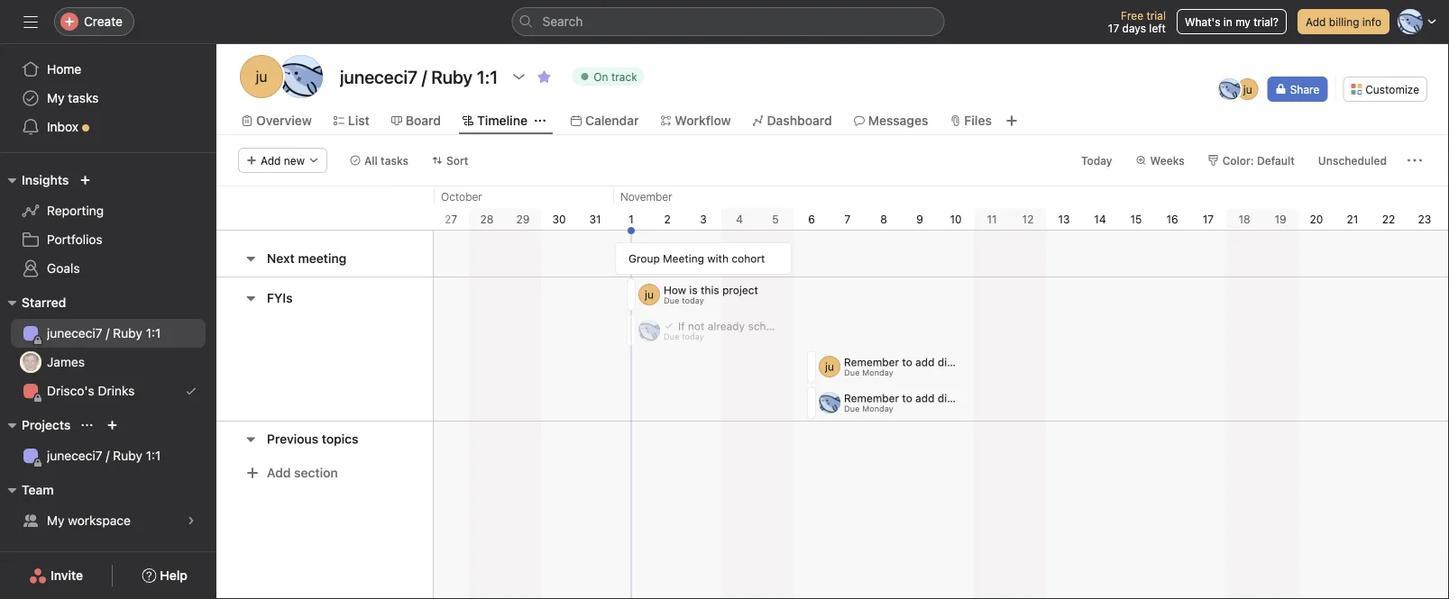 Task type: describe. For each thing, give the bounding box(es) containing it.
fyis button
[[267, 282, 293, 315]]

show options, current sort, top image
[[82, 420, 92, 431]]

10
[[950, 213, 962, 226]]

insights
[[22, 173, 69, 188]]

projects button
[[0, 415, 71, 437]]

today inside how is this project due today
[[682, 296, 704, 306]]

22
[[1383, 213, 1396, 226]]

my workspace
[[47, 514, 131, 529]]

trial?
[[1254, 15, 1279, 28]]

customize button
[[1344, 77, 1428, 102]]

click anywhere to create a task
[[1243, 246, 1378, 272]]

reporting
[[47, 203, 104, 218]]

starred element
[[0, 287, 217, 410]]

add section button
[[238, 457, 345, 490]]

new project or portfolio image
[[107, 420, 118, 431]]

8
[[881, 213, 888, 226]]

project
[[723, 284, 759, 297]]

portfolios
[[47, 232, 103, 247]]

today
[[1082, 154, 1113, 167]]

create button
[[54, 7, 134, 36]]

junececi7 for junececi7 / ruby 1:1 link in the projects element
[[47, 449, 102, 464]]

on
[[594, 70, 609, 83]]

group
[[629, 253, 660, 265]]

my
[[1236, 15, 1251, 28]]

default
[[1257, 154, 1295, 167]]

due inside how is this project due today
[[664, 296, 680, 306]]

info
[[1363, 15, 1382, 28]]

november
[[621, 190, 673, 203]]

team button
[[0, 480, 54, 502]]

collapse task list for the section fyis image
[[244, 291, 258, 306]]

due monday for ra
[[844, 404, 894, 414]]

today button
[[1073, 148, 1121, 173]]

1:1 for 1st junececi7 / ruby 1:1 link
[[146, 326, 161, 341]]

in
[[1224, 15, 1233, 28]]

what's
[[1185, 15, 1221, 28]]

remove from starred image
[[537, 69, 551, 84]]

workflow link
[[661, 111, 731, 131]]

what's in my trial?
[[1185, 15, 1279, 28]]

14
[[1095, 213, 1107, 226]]

share button
[[1268, 77, 1328, 102]]

new image
[[80, 175, 91, 186]]

home
[[47, 62, 81, 77]]

group meeting with cohort
[[629, 253, 765, 265]]

how
[[664, 284, 687, 297]]

add billing info button
[[1298, 9, 1390, 34]]

all tasks
[[364, 154, 409, 167]]

13
[[1059, 213, 1070, 226]]

see details, my workspace image
[[186, 516, 197, 527]]

5
[[772, 213, 779, 226]]

portfolios link
[[11, 226, 206, 254]]

1 horizontal spatial ra
[[823, 397, 837, 410]]

messages link
[[854, 111, 929, 131]]

my workspace link
[[11, 507, 206, 536]]

billing
[[1330, 15, 1360, 28]]

october
[[441, 190, 482, 203]]

23
[[1419, 213, 1432, 226]]

color:
[[1223, 154, 1255, 167]]

1:1 for junececi7 / ruby 1:1 link in the projects element
[[146, 449, 161, 464]]

9
[[917, 213, 924, 226]]

teams element
[[0, 475, 217, 539]]

goals
[[47, 261, 80, 276]]

calendar link
[[571, 111, 639, 131]]

list link
[[334, 111, 370, 131]]

to
[[1323, 246, 1334, 259]]

timeline link
[[463, 111, 528, 131]]

18
[[1239, 213, 1251, 226]]

add billing info
[[1306, 15, 1382, 28]]

my for my workspace
[[47, 514, 65, 529]]

starred
[[22, 295, 66, 310]]

fyis
[[267, 291, 293, 306]]

all
[[364, 154, 378, 167]]

tab actions image
[[535, 115, 546, 126]]

1 vertical spatial 17
[[1203, 213, 1214, 226]]

3
[[700, 213, 707, 226]]

left
[[1150, 22, 1166, 34]]

my for my tasks
[[47, 91, 65, 106]]

tasks for all tasks
[[381, 154, 409, 167]]

invite
[[51, 569, 83, 584]]

dashboard link
[[753, 111, 832, 131]]

27
[[445, 213, 457, 226]]

my tasks link
[[11, 84, 206, 113]]

tasks for my tasks
[[68, 91, 99, 106]]

28
[[480, 213, 494, 226]]

overview
[[256, 113, 312, 128]]

search button
[[512, 7, 945, 36]]

projects element
[[0, 410, 217, 475]]

4
[[736, 213, 743, 226]]

2
[[664, 213, 671, 226]]

2 horizontal spatial ra
[[1223, 83, 1237, 96]]

6
[[808, 213, 815, 226]]

20
[[1310, 213, 1324, 226]]

free
[[1121, 9, 1144, 22]]

global element
[[0, 44, 217, 152]]



Task type: vqa. For each thing, say whether or not it's contained in the screenshot.
DUE MONDAY to the bottom
yes



Task type: locate. For each thing, give the bounding box(es) containing it.
0 horizontal spatial ra
[[292, 68, 311, 85]]

tasks right all
[[381, 154, 409, 167]]

0 vertical spatial today
[[682, 296, 704, 306]]

monday
[[863, 368, 894, 378], [863, 404, 894, 414]]

/ up drisco's drinks link
[[106, 326, 110, 341]]

1 junececi7 / ruby 1:1 link from the top
[[11, 319, 206, 348]]

add inside dropdown button
[[261, 154, 281, 167]]

1 junececi7 from the top
[[47, 326, 102, 341]]

11
[[987, 213, 997, 226]]

1 vertical spatial junececi7 / ruby 1:1
[[47, 449, 161, 464]]

add down previous
[[267, 466, 291, 481]]

what's in my trial? button
[[1177, 9, 1287, 34]]

1 vertical spatial ruby
[[113, 449, 142, 464]]

add left new
[[261, 154, 281, 167]]

1 vertical spatial due monday
[[844, 404, 894, 414]]

17 inside free trial 17 days left
[[1109, 22, 1120, 34]]

0 horizontal spatial 17
[[1109, 22, 1120, 34]]

7
[[845, 213, 851, 226]]

insights element
[[0, 164, 217, 287]]

/ for junececi7 / ruby 1:1 link in the projects element
[[106, 449, 110, 464]]

0 vertical spatial due monday
[[844, 368, 894, 378]]

add for add section
[[267, 466, 291, 481]]

1:1 up drisco's drinks link
[[146, 326, 161, 341]]

junececi7 / ruby 1:1 for 1st junececi7 / ruby 1:1 link
[[47, 326, 161, 341]]

junececi7 / ruby 1:1 down new project or portfolio image
[[47, 449, 161, 464]]

unscheduled button
[[1311, 148, 1396, 173]]

customize
[[1366, 83, 1420, 96]]

create
[[1337, 246, 1369, 259]]

junececi7 / ruby 1:1 inside projects element
[[47, 449, 161, 464]]

due today
[[664, 332, 704, 342]]

1:1 inside "starred" element
[[146, 326, 161, 341]]

1 horizontal spatial 17
[[1203, 213, 1214, 226]]

0 vertical spatial /
[[106, 326, 110, 341]]

inbox link
[[11, 113, 206, 142]]

/ down new project or portfolio image
[[106, 449, 110, 464]]

invite button
[[17, 560, 95, 593]]

due monday for ju
[[844, 368, 894, 378]]

click
[[1243, 246, 1268, 259]]

my up the 'inbox'
[[47, 91, 65, 106]]

add new button
[[238, 148, 327, 173]]

with
[[708, 253, 729, 265]]

weeks button
[[1128, 148, 1193, 173]]

junececi7 / ruby 1:1 up james
[[47, 326, 161, 341]]

junececi7 / ruby 1:1 link up james
[[11, 319, 206, 348]]

monday for ra
[[863, 404, 894, 414]]

drinks
[[98, 384, 135, 399]]

create
[[84, 14, 123, 29]]

ruby for 1st junececi7 / ruby 1:1 link
[[113, 326, 142, 341]]

junececi7 / ruby 1:1 inside "starred" element
[[47, 326, 161, 341]]

1:1 up teams element in the bottom of the page
[[146, 449, 161, 464]]

None text field
[[336, 60, 503, 93]]

my tasks
[[47, 91, 99, 106]]

share
[[1291, 83, 1320, 96]]

0 horizontal spatial tasks
[[68, 91, 99, 106]]

tasks down home
[[68, 91, 99, 106]]

2 / from the top
[[106, 449, 110, 464]]

messages
[[869, 113, 929, 128]]

2 junececi7 / ruby 1:1 from the top
[[47, 449, 161, 464]]

my inside "my workspace" link
[[47, 514, 65, 529]]

2 vertical spatial add
[[267, 466, 291, 481]]

1 today from the top
[[682, 296, 704, 306]]

1 vertical spatial tasks
[[381, 154, 409, 167]]

tasks inside 'dropdown button'
[[381, 154, 409, 167]]

meeting
[[663, 253, 705, 265]]

0 vertical spatial 17
[[1109, 22, 1120, 34]]

ruby inside projects element
[[113, 449, 142, 464]]

my inside my tasks link
[[47, 91, 65, 106]]

ruby down new project or portfolio image
[[113, 449, 142, 464]]

30
[[553, 213, 566, 226]]

1:1 inside projects element
[[146, 449, 161, 464]]

insights button
[[0, 170, 69, 191]]

1 vertical spatial monday
[[863, 404, 894, 414]]

junececi7 down show options, current sort, top image
[[47, 449, 102, 464]]

add tab image
[[1005, 114, 1019, 128]]

next
[[267, 251, 295, 266]]

free trial 17 days left
[[1109, 9, 1166, 34]]

0 vertical spatial junececi7 / ruby 1:1
[[47, 326, 161, 341]]

workspace
[[68, 514, 131, 529]]

1 vertical spatial my
[[47, 514, 65, 529]]

more actions image
[[1408, 153, 1423, 168]]

0 vertical spatial tasks
[[68, 91, 99, 106]]

sort
[[446, 154, 469, 167]]

this
[[701, 284, 720, 297]]

goals link
[[11, 254, 206, 283]]

1 ruby from the top
[[113, 326, 142, 341]]

search list box
[[512, 7, 945, 36]]

days
[[1123, 22, 1147, 34]]

james
[[47, 355, 85, 370]]

board
[[406, 113, 441, 128]]

unscheduled
[[1319, 154, 1387, 167]]

inbox
[[47, 120, 79, 134]]

0 vertical spatial junececi7 / ruby 1:1 link
[[11, 319, 206, 348]]

calendar
[[585, 113, 639, 128]]

29
[[517, 213, 530, 226]]

topics
[[322, 432, 359, 447]]

1 vertical spatial today
[[682, 332, 704, 342]]

ruby
[[113, 326, 142, 341], [113, 449, 142, 464]]

junececi7 / ruby 1:1 for junececi7 / ruby 1:1 link in the projects element
[[47, 449, 161, 464]]

0 vertical spatial junececi7
[[47, 326, 102, 341]]

1 vertical spatial junececi7 / ruby 1:1 link
[[11, 442, 206, 471]]

add left billing
[[1306, 15, 1327, 28]]

add inside button
[[267, 466, 291, 481]]

workflow
[[675, 113, 731, 128]]

junececi7 inside "starred" element
[[47, 326, 102, 341]]

1 my from the top
[[47, 91, 65, 106]]

1 vertical spatial 1:1
[[146, 449, 161, 464]]

1 due monday from the top
[[844, 368, 894, 378]]

0 vertical spatial add
[[1306, 15, 1327, 28]]

junececi7
[[47, 326, 102, 341], [47, 449, 102, 464]]

add section
[[267, 466, 338, 481]]

0 vertical spatial my
[[47, 91, 65, 106]]

19
[[1275, 213, 1287, 226]]

home link
[[11, 55, 206, 84]]

show options image
[[512, 69, 526, 84]]

section
[[294, 466, 338, 481]]

reporting link
[[11, 197, 206, 226]]

collapse task list for the section next meeting image
[[244, 252, 258, 266]]

2 my from the top
[[47, 514, 65, 529]]

task
[[1243, 259, 1265, 272]]

2 monday from the top
[[863, 404, 894, 414]]

previous
[[267, 432, 319, 447]]

add for add new
[[261, 154, 281, 167]]

tasks inside global element
[[68, 91, 99, 106]]

1 vertical spatial /
[[106, 449, 110, 464]]

next meeting button
[[267, 243, 347, 275]]

/ for 1st junececi7 / ruby 1:1 link
[[106, 326, 110, 341]]

16
[[1167, 213, 1179, 226]]

17 right 16
[[1203, 213, 1214, 226]]

help
[[160, 569, 188, 584]]

junececi7 / ruby 1:1 link down new project or portfolio image
[[11, 442, 206, 471]]

/ inside projects element
[[106, 449, 110, 464]]

meeting
[[298, 251, 347, 266]]

files
[[965, 113, 992, 128]]

hide sidebar image
[[23, 14, 38, 29]]

0 vertical spatial monday
[[863, 368, 894, 378]]

0 vertical spatial 1:1
[[146, 326, 161, 341]]

2 1:1 from the top
[[146, 449, 161, 464]]

team
[[22, 483, 54, 498]]

collapse task list for the section previous topics image
[[244, 433, 258, 447]]

2 junececi7 / ruby 1:1 link from the top
[[11, 442, 206, 471]]

1 vertical spatial junececi7
[[47, 449, 102, 464]]

add for add billing info
[[1306, 15, 1327, 28]]

timeline
[[477, 113, 528, 128]]

my down team
[[47, 514, 65, 529]]

ruby inside "starred" element
[[113, 326, 142, 341]]

1
[[629, 213, 634, 226]]

ja
[[25, 356, 37, 369]]

today down how is this project due today
[[682, 332, 704, 342]]

projects
[[22, 418, 71, 433]]

monday for ju
[[863, 368, 894, 378]]

add new
[[261, 154, 305, 167]]

next meeting
[[267, 251, 347, 266]]

due monday
[[844, 368, 894, 378], [844, 404, 894, 414]]

junececi7 / ruby 1:1
[[47, 326, 161, 341], [47, 449, 161, 464]]

junececi7 for 1st junececi7 / ruby 1:1 link
[[47, 326, 102, 341]]

2 junececi7 from the top
[[47, 449, 102, 464]]

today up due today at the left of page
[[682, 296, 704, 306]]

1 / from the top
[[106, 326, 110, 341]]

on track button
[[564, 64, 653, 89]]

files link
[[950, 111, 992, 131]]

drisco's drinks
[[47, 384, 135, 399]]

help button
[[130, 560, 199, 593]]

new
[[284, 154, 305, 167]]

2 ruby from the top
[[113, 449, 142, 464]]

add inside 'button'
[[1306, 15, 1327, 28]]

junececi7 up james
[[47, 326, 102, 341]]

17 left days
[[1109, 22, 1120, 34]]

1 horizontal spatial tasks
[[381, 154, 409, 167]]

add
[[1306, 15, 1327, 28], [261, 154, 281, 167], [267, 466, 291, 481]]

junececi7 / ruby 1:1 link inside projects element
[[11, 442, 206, 471]]

anywhere
[[1271, 246, 1320, 259]]

0 vertical spatial ruby
[[113, 326, 142, 341]]

all tasks button
[[342, 148, 417, 173]]

ruby for junececi7 / ruby 1:1 link in the projects element
[[113, 449, 142, 464]]

1 1:1 from the top
[[146, 326, 161, 341]]

ruby up drinks at the left bottom
[[113, 326, 142, 341]]

junececi7 inside projects element
[[47, 449, 102, 464]]

15
[[1131, 213, 1143, 226]]

drisco's drinks link
[[11, 377, 206, 406]]

cohort
[[732, 253, 765, 265]]

previous topics button
[[267, 424, 359, 456]]

/ inside "starred" element
[[106, 326, 110, 341]]

1 junececi7 / ruby 1:1 from the top
[[47, 326, 161, 341]]

color: default button
[[1200, 148, 1303, 173]]

2 due monday from the top
[[844, 404, 894, 414]]

1 vertical spatial add
[[261, 154, 281, 167]]

starred button
[[0, 292, 66, 314]]

1 monday from the top
[[863, 368, 894, 378]]

2 today from the top
[[682, 332, 704, 342]]



